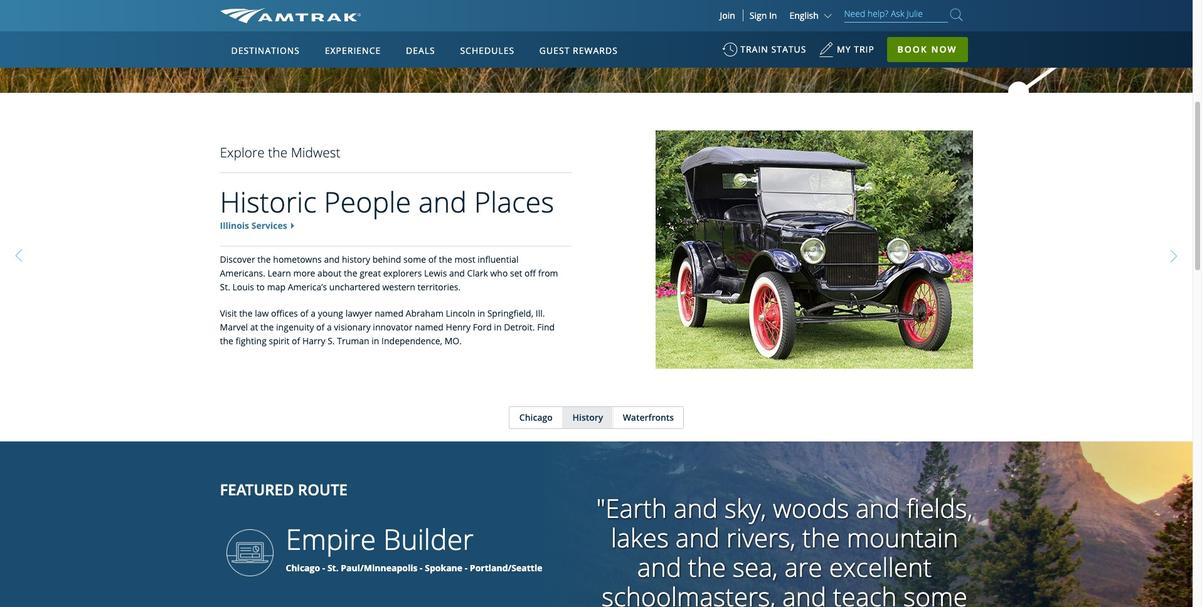 Task type: vqa. For each thing, say whether or not it's contained in the screenshot.
the rightmost travel.
no



Task type: locate. For each thing, give the bounding box(es) containing it.
the up learn
[[257, 253, 271, 265]]

in
[[477, 307, 485, 319], [494, 321, 502, 333], [372, 335, 379, 347]]

0 horizontal spatial st.
[[220, 281, 230, 293]]

- down empire
[[322, 562, 325, 574]]

independence,
[[381, 335, 442, 347]]

route
[[298, 479, 347, 500]]

of
[[428, 253, 437, 265], [300, 307, 308, 319], [316, 321, 325, 333], [292, 335, 300, 347]]

status
[[771, 43, 806, 55]]

behind
[[372, 253, 401, 265]]

historic people and places illinois services
[[220, 183, 554, 231]]

train status
[[740, 43, 806, 55]]

marvel
[[220, 321, 248, 333]]

banner
[[0, 0, 1193, 290]]

the left law
[[239, 307, 253, 319]]

st. left "louis"
[[220, 281, 230, 293]]

paul/minneapolis
[[341, 562, 418, 574]]

schoolmasters,
[[602, 579, 776, 607]]

experience button
[[320, 33, 386, 68]]

english
[[790, 9, 819, 21]]

deals button
[[401, 33, 440, 68]]

2 vertical spatial in
[[372, 335, 379, 347]]

learn
[[268, 267, 291, 279]]

rewards
[[573, 45, 618, 56]]

of up harry
[[316, 321, 325, 333]]

- right spokane
[[465, 562, 468, 574]]

history
[[342, 253, 370, 265]]

americans.
[[220, 267, 265, 279]]

lewis
[[424, 267, 447, 279]]

sea,
[[733, 549, 778, 585]]

teach
[[833, 579, 897, 607]]

more
[[293, 267, 315, 279]]

historic
[[220, 183, 317, 221]]

waterfronts
[[623, 412, 674, 423]]

named down abraham
[[415, 321, 444, 333]]

1 horizontal spatial a
[[327, 321, 332, 333]]

1 vertical spatial st.
[[327, 562, 339, 574]]

in down innovator
[[372, 335, 379, 347]]

1 vertical spatial in
[[494, 321, 502, 333]]

featured route
[[220, 479, 347, 500]]

fields,
[[906, 490, 973, 525]]

"earth
[[596, 490, 667, 525]]

deals
[[406, 45, 435, 56]]

1 horizontal spatial named
[[415, 321, 444, 333]]

woods
[[773, 490, 849, 525]]

0 horizontal spatial named
[[375, 307, 403, 319]]

my trip button
[[819, 38, 875, 68]]

1 horizontal spatial -
[[420, 562, 423, 574]]

chicago down empire
[[286, 562, 320, 574]]

0 horizontal spatial chicago
[[286, 562, 320, 574]]

to
[[256, 281, 265, 293]]

2 - from the left
[[420, 562, 423, 574]]

mo.
[[445, 335, 462, 347]]

1 vertical spatial named
[[415, 321, 444, 333]]

book now
[[898, 43, 957, 55]]

young
[[318, 307, 343, 319]]

and
[[418, 183, 467, 221], [324, 253, 340, 265], [449, 267, 465, 279], [674, 490, 718, 525], [856, 490, 900, 525], [676, 520, 720, 555], [637, 549, 681, 585], [782, 579, 826, 607]]

join
[[720, 9, 735, 21]]

the up the unchartered
[[344, 267, 357, 279]]

1 vertical spatial chicago
[[286, 562, 320, 574]]

the left sea,
[[688, 549, 726, 585]]

in right ford
[[494, 321, 502, 333]]

application
[[267, 105, 568, 280]]

0 horizontal spatial a
[[311, 307, 316, 319]]

0 vertical spatial st.
[[220, 281, 230, 293]]

0 horizontal spatial -
[[322, 562, 325, 574]]

search icon image
[[950, 6, 963, 23]]

law
[[255, 307, 269, 319]]

2 horizontal spatial -
[[465, 562, 468, 574]]

the
[[268, 144, 287, 161], [257, 253, 271, 265], [439, 253, 452, 265], [344, 267, 357, 279], [239, 307, 253, 319], [260, 321, 274, 333], [220, 335, 233, 347], [802, 520, 840, 555], [688, 549, 726, 585]]

clark
[[467, 267, 488, 279]]

1 horizontal spatial chicago
[[519, 412, 553, 423]]

empire builder chicago - st. paul/minneapolis - spokane - portland/seattle
[[286, 520, 542, 574]]

visit
[[220, 307, 237, 319]]

chicago inside chicago button
[[519, 412, 553, 423]]

henry
[[446, 321, 471, 333]]

0 vertical spatial a
[[311, 307, 316, 319]]

abraham
[[406, 307, 444, 319]]

most
[[455, 253, 475, 265]]

destinations
[[231, 45, 300, 56]]

in up ford
[[477, 307, 485, 319]]

lincoln
[[446, 307, 475, 319]]

louis
[[232, 281, 254, 293]]

st.
[[220, 281, 230, 293], [327, 562, 339, 574]]

named up innovator
[[375, 307, 403, 319]]

0 vertical spatial in
[[477, 307, 485, 319]]

chicago left history button
[[519, 412, 553, 423]]

0 horizontal spatial in
[[372, 335, 379, 347]]

schedules link
[[455, 31, 520, 68]]

a left the young
[[311, 307, 316, 319]]

st. down empire
[[327, 562, 339, 574]]

0 vertical spatial chicago
[[519, 412, 553, 423]]

fighting
[[236, 335, 267, 347]]

explorers
[[383, 267, 422, 279]]

experience
[[325, 45, 381, 56]]

named
[[375, 307, 403, 319], [415, 321, 444, 333]]

- left spokane
[[420, 562, 423, 574]]

empire
[[286, 520, 376, 558]]

chicago button
[[509, 407, 562, 429]]

1 horizontal spatial st.
[[327, 562, 339, 574]]

builder
[[383, 520, 474, 558]]

banner containing join
[[0, 0, 1193, 290]]

st. inside the empire builder chicago - st. paul/minneapolis - spokane - portland/seattle
[[327, 562, 339, 574]]

waterfronts button
[[613, 407, 683, 429]]

visit the law offices of a young lawyer named abraham lincoln in springfield, ill. marvel at the ingenuity of a visionary innovator named henry ford in detroit. find the fighting spirit of harry s. truman in independence, mo.
[[220, 307, 555, 347]]

schedules
[[460, 45, 515, 56]]

spirit
[[269, 335, 290, 347]]

explore
[[220, 144, 265, 161]]

great
[[360, 267, 381, 279]]

of up lewis
[[428, 253, 437, 265]]

chicago
[[519, 412, 553, 423], [286, 562, 320, 574]]

portland/seattle
[[470, 562, 542, 574]]

about
[[318, 267, 342, 279]]

influential
[[478, 253, 519, 265]]

a down the young
[[327, 321, 332, 333]]



Task type: describe. For each thing, give the bounding box(es) containing it.
off
[[525, 267, 536, 279]]

the right explore
[[268, 144, 287, 161]]

ingenuity
[[276, 321, 314, 333]]

2 horizontal spatial in
[[494, 321, 502, 333]]

Please enter your search item search field
[[844, 6, 948, 23]]

spokane
[[425, 562, 462, 574]]

history button
[[562, 407, 613, 429]]

mountain
[[847, 520, 958, 555]]

springfield,
[[487, 307, 533, 319]]

sign in button
[[750, 9, 777, 21]]

western
[[382, 281, 415, 293]]

detroit.
[[504, 321, 535, 333]]

join button
[[712, 9, 743, 21]]

featured
[[220, 479, 294, 500]]

explore the midwest
[[220, 144, 340, 161]]

illinois services link
[[220, 220, 287, 231]]

map
[[267, 281, 286, 293]]

guest rewards button
[[534, 33, 623, 68]]

0 vertical spatial named
[[375, 307, 403, 319]]

the down marvel
[[220, 335, 233, 347]]

history
[[572, 412, 603, 423]]

ill.
[[536, 307, 545, 319]]

services
[[251, 220, 287, 231]]

rivers,
[[726, 520, 796, 555]]

people
[[324, 183, 411, 221]]

the right the at
[[260, 321, 274, 333]]

1 horizontal spatial in
[[477, 307, 485, 319]]

are
[[785, 549, 822, 585]]

"earth and sky, woods and fields, lakes and rivers, the mountain and the sea, are excellent schoolmasters, and teach s
[[596, 490, 973, 607]]

now
[[931, 43, 957, 55]]

the right rivers,
[[802, 520, 840, 555]]

territories.
[[418, 281, 461, 293]]

trip
[[854, 43, 875, 55]]

some
[[403, 253, 426, 265]]

sign in
[[750, 9, 777, 21]]

and inside historic people and places illinois services
[[418, 183, 467, 221]]

destinations button
[[226, 33, 305, 68]]

chicago inside the empire builder chicago - st. paul/minneapolis - spokane - portland/seattle
[[286, 562, 320, 574]]

places
[[474, 183, 554, 221]]

the up lewis
[[439, 253, 452, 265]]

unchartered
[[329, 281, 380, 293]]

set
[[510, 267, 522, 279]]

of inside discover the hometowns and history behind some of the most influential americans. learn more about the great explorers lewis and clark who set off from st. louis to map america's unchartered western territories.
[[428, 253, 437, 265]]

train
[[740, 43, 768, 55]]

3 - from the left
[[465, 562, 468, 574]]

excellent
[[829, 549, 932, 585]]

guest rewards
[[539, 45, 618, 56]]

discover the hometowns and history behind some of the most influential americans. learn more about the great explorers lewis and clark who set off from st. louis to map america's unchartered western territories.
[[220, 253, 558, 293]]

1 vertical spatial a
[[327, 321, 332, 333]]

america's
[[288, 281, 327, 293]]

st. inside discover the hometowns and history behind some of the most influential americans. learn more about the great explorers lewis and clark who set off from st. louis to map america's unchartered western territories.
[[220, 281, 230, 293]]

sky,
[[725, 490, 766, 525]]

regions map image
[[267, 105, 568, 280]]

lakes
[[611, 520, 669, 555]]

book
[[898, 43, 928, 55]]

my trip
[[837, 43, 875, 55]]

book now button
[[887, 37, 968, 62]]

sign
[[750, 9, 767, 21]]

in
[[769, 9, 777, 21]]

midwest
[[291, 144, 340, 161]]

at
[[250, 321, 258, 333]]

lawyer
[[345, 307, 372, 319]]

of down ingenuity
[[292, 335, 300, 347]]

harry
[[302, 335, 325, 347]]

from
[[538, 267, 558, 279]]

amtrak image
[[220, 8, 361, 23]]

guest
[[539, 45, 570, 56]]

my
[[837, 43, 851, 55]]

1 - from the left
[[322, 562, 325, 574]]

ford
[[473, 321, 492, 333]]

find
[[537, 321, 555, 333]]

innovator
[[373, 321, 412, 333]]

hometowns
[[273, 253, 322, 265]]

of up ingenuity
[[300, 307, 308, 319]]

discover
[[220, 253, 255, 265]]

s.
[[328, 335, 335, 347]]

illinois
[[220, 220, 249, 231]]

train status link
[[722, 38, 806, 68]]

truman
[[337, 335, 369, 347]]



